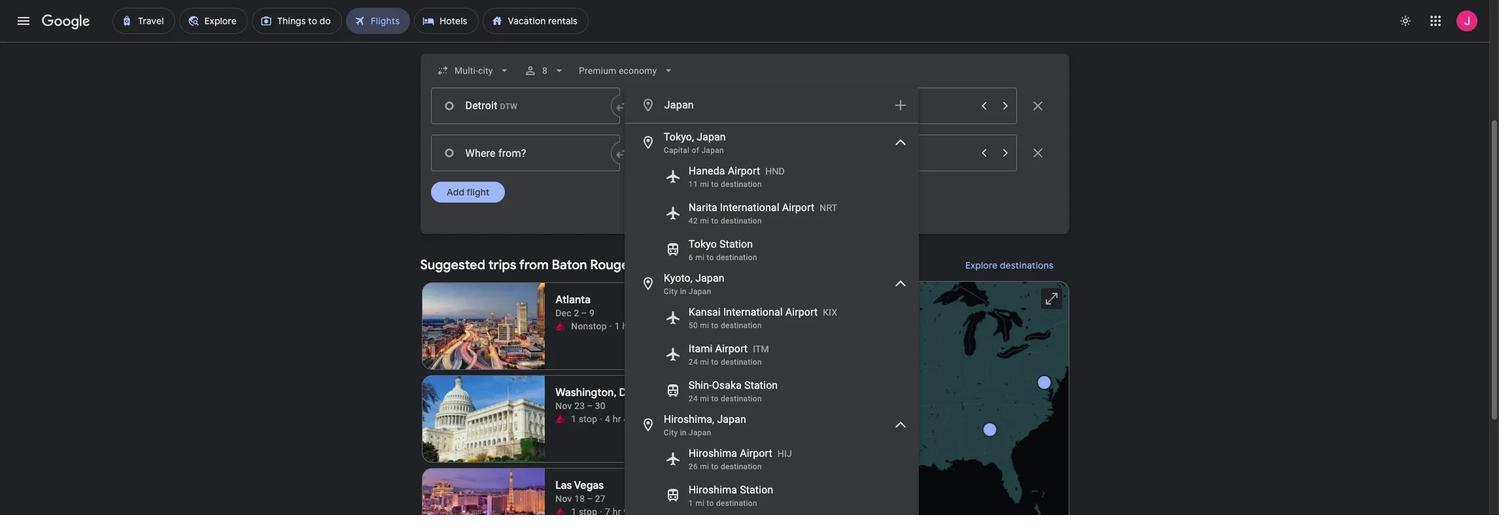 Task type: locate. For each thing, give the bounding box(es) containing it.
delta image
[[556, 414, 566, 425], [556, 507, 566, 516]]

station inside hiroshima station 1 mi to destination
[[740, 484, 774, 497]]

None field
[[431, 59, 516, 82], [574, 59, 681, 82], [431, 59, 516, 82], [574, 59, 681, 82]]

to inside "tokyo station 6 mi to destination"
[[707, 253, 714, 262]]

 image for las
[[600, 506, 603, 516]]

1 nov from the top
[[556, 401, 572, 412]]

1 vertical spatial delta image
[[556, 507, 566, 516]]

japan
[[697, 131, 726, 143], [702, 146, 724, 155], [696, 272, 725, 285], [689, 287, 712, 296], [717, 414, 747, 426], [689, 429, 712, 438]]

0 vertical spatial min
[[646, 321, 662, 332]]

in
[[680, 287, 687, 296], [680, 429, 687, 438]]

mi right 50
[[700, 321, 710, 330]]

6
[[689, 253, 694, 262]]

mi
[[700, 180, 710, 189], [700, 217, 710, 226], [696, 253, 705, 262], [700, 321, 710, 330], [700, 358, 710, 367], [700, 395, 710, 404], [700, 463, 710, 472], [696, 499, 705, 508]]

airport inside narita international airport nrt 42 mi to destination
[[782, 202, 815, 214]]

from
[[519, 257, 549, 274]]

search button
[[710, 220, 780, 246]]

hiroshima down 26
[[689, 484, 738, 497]]

Departure text field
[[857, 88, 973, 124]]

None text field
[[431, 88, 620, 124]]

hiroshima station option
[[625, 478, 919, 514]]

add flight
[[447, 186, 489, 198]]

list box containing tokyo, japan
[[625, 124, 919, 516]]

0 horizontal spatial hr
[[613, 414, 621, 425]]

4
[[605, 414, 611, 425]]

2 24 from the top
[[689, 395, 698, 404]]

shin-
[[689, 380, 712, 392]]

0 vertical spatial in
[[680, 287, 687, 296]]

list box
[[625, 124, 919, 516]]

 image for washington,
[[600, 413, 603, 426]]

explore
[[966, 260, 998, 272]]

247 US dollars text field
[[698, 443, 719, 455]]

hr left 27 at the left of the page
[[623, 321, 631, 332]]

shin-iwakuni station option
[[625, 514, 919, 516]]

international up search
[[720, 202, 780, 214]]

2 vertical spatial 1
[[689, 499, 694, 508]]

27
[[633, 321, 644, 332]]

to inside hiroshima airport hij 26 mi to destination
[[712, 463, 719, 472]]

narita international airport nrt 42 mi to destination
[[689, 202, 838, 226]]

1 left stop at bottom left
[[571, 414, 577, 425]]

narita
[[689, 202, 718, 214]]

hiroshima inside hiroshima station 1 mi to destination
[[689, 484, 738, 497]]

mi right 42
[[700, 217, 710, 226]]

2 horizontal spatial 1
[[689, 499, 694, 508]]

change appearance image
[[1391, 5, 1422, 37]]

in down kyoto,
[[680, 287, 687, 296]]

kansai international airport kix 50 mi to destination
[[689, 306, 838, 330]]

1 for 1 hr 27 min
[[615, 321, 620, 332]]

1 city from the top
[[664, 287, 678, 296]]

1 left 27 at the left of the page
[[615, 321, 620, 332]]

airport left itm on the bottom right of the page
[[716, 343, 748, 355]]

haneda airport hnd 11 mi to destination
[[689, 165, 785, 189]]

1 vertical spatial 24
[[689, 395, 698, 404]]

japan up of
[[697, 131, 726, 143]]

station
[[720, 238, 753, 251], [745, 380, 778, 392], [740, 484, 774, 497]]

airport left the kix
[[786, 306, 818, 319]]

destination up search
[[721, 217, 762, 226]]

2 hiroshima from the top
[[689, 484, 738, 497]]

station up the "shin-iwakuni station" option
[[740, 484, 774, 497]]

mi right 6
[[696, 253, 705, 262]]

1 for 1 stop
[[571, 414, 577, 425]]

2 city from the top
[[664, 429, 678, 438]]

8 button
[[519, 55, 571, 86]]

2 nov from the top
[[556, 494, 572, 505]]

enter your destination dialog
[[625, 87, 919, 516]]

1 vertical spatial 1
[[571, 414, 577, 425]]

to
[[712, 180, 719, 189], [712, 217, 719, 226], [707, 253, 714, 262], [712, 321, 719, 330], [712, 358, 719, 367], [712, 395, 719, 404], [712, 463, 719, 472], [707, 499, 714, 508]]

 image left 4
[[600, 413, 603, 426]]

mi down 26
[[696, 499, 705, 508]]

nov inside 'washington, d.c. nov 23 – 30'
[[556, 401, 572, 412]]

kix
[[823, 308, 838, 318]]

remove flight from detroit on fri, nov 10 image
[[1030, 98, 1046, 114]]

1 horizontal spatial hr
[[623, 321, 631, 332]]

hiroshima
[[689, 448, 738, 460], [689, 484, 738, 497]]

0 vertical spatial nov
[[556, 401, 572, 412]]

 image
[[610, 320, 612, 333], [600, 413, 603, 426], [600, 506, 603, 516]]

destination inside narita international airport nrt 42 mi to destination
[[721, 217, 762, 226]]

to down kansai
[[712, 321, 719, 330]]

hr right 4
[[613, 414, 621, 425]]

1 vertical spatial city
[[664, 429, 678, 438]]

city for hiroshima, japan
[[664, 429, 678, 438]]

shin-osaka station 24 mi to destination
[[689, 380, 778, 404]]

24 down shin-
[[689, 395, 698, 404]]

main menu image
[[16, 13, 31, 29]]

toggle nearby airports for tokyo, japan image
[[893, 135, 909, 151]]

1 horizontal spatial 1
[[615, 321, 620, 332]]

atlanta
[[556, 294, 591, 307]]

2 delta image from the top
[[556, 507, 566, 516]]

destination inside hiroshima station 1 mi to destination
[[717, 499, 758, 508]]

24 inside itami airport itm 24 mi to destination
[[689, 358, 698, 367]]

destination inside itami airport itm 24 mi to destination
[[721, 358, 762, 367]]

0 vertical spatial station
[[720, 238, 753, 251]]

narita international airport (nrt) option
[[625, 195, 919, 232]]

las
[[556, 480, 572, 493]]

nov
[[556, 401, 572, 412], [556, 494, 572, 505]]

international for kansai
[[724, 306, 783, 319]]

2 vertical spatial  image
[[600, 506, 603, 516]]

to down $247 text box
[[712, 463, 719, 472]]

airport left hij
[[740, 448, 773, 460]]

2 vertical spatial station
[[740, 484, 774, 497]]

destination down the 'search' button
[[717, 253, 758, 262]]

1
[[615, 321, 620, 332], [571, 414, 577, 425], [689, 499, 694, 508]]

atlanta dec 2 – 9
[[556, 294, 595, 319]]

destination inside haneda airport hnd 11 mi to destination
[[721, 180, 762, 189]]

airport inside haneda airport hnd 11 mi to destination
[[728, 165, 761, 177]]

1 hr 27 min
[[615, 321, 662, 332]]

hr for atlanta
[[623, 321, 631, 332]]

hiroshima,
[[664, 414, 715, 426]]

add flight button
[[431, 182, 505, 203]]

4 hr 47 min
[[605, 414, 653, 425]]

airport left the nrt
[[782, 202, 815, 214]]

city down kyoto,
[[664, 287, 678, 296]]

city
[[664, 287, 678, 296], [664, 429, 678, 438]]

destination up itm on the bottom right of the page
[[721, 321, 762, 330]]

 image down 18 – 27
[[600, 506, 603, 516]]

mi inside itami airport itm 24 mi to destination
[[700, 358, 710, 367]]

0 vertical spatial international
[[720, 202, 780, 214]]

1 down 26
[[689, 499, 694, 508]]

mi right 26
[[700, 463, 710, 472]]

nov down las
[[556, 494, 572, 505]]

to down osaka
[[712, 395, 719, 404]]

hiroshima, japan city in japan
[[664, 414, 747, 438]]

destination down itm on the bottom right of the page
[[721, 358, 762, 367]]

delta image for washington,
[[556, 414, 566, 425]]

11
[[689, 180, 698, 189]]

nov inside las vegas nov 18 – 27
[[556, 494, 572, 505]]

list box inside flight search box
[[625, 124, 919, 516]]

 image right nonstop
[[610, 320, 612, 333]]

1 vertical spatial nov
[[556, 494, 572, 505]]

hiroshima airport hij 26 mi to destination
[[689, 448, 792, 472]]

to down tokyo
[[707, 253, 714, 262]]

hiroshima inside hiroshima airport hij 26 mi to destination
[[689, 448, 738, 460]]

to down narita
[[712, 217, 719, 226]]

delta image left 1 stop
[[556, 414, 566, 425]]

nov up 1 stop
[[556, 401, 572, 412]]

hiroshima up 26
[[689, 448, 738, 460]]

mi inside haneda airport hnd 11 mi to destination
[[700, 180, 710, 189]]

to down itami
[[712, 358, 719, 367]]

24 down itami
[[689, 358, 698, 367]]

osaka
[[712, 380, 742, 392]]

city inside hiroshima, japan city in japan
[[664, 429, 678, 438]]

station down itami airport (itm) option
[[745, 380, 778, 392]]

2 – 9
[[574, 308, 595, 319]]

0 vertical spatial delta image
[[556, 414, 566, 425]]

destination
[[721, 180, 762, 189], [721, 217, 762, 226], [717, 253, 758, 262], [721, 321, 762, 330], [721, 358, 762, 367], [721, 395, 762, 404], [721, 463, 762, 472], [717, 499, 758, 508]]

airport for hiroshima airport
[[740, 448, 773, 460]]

2 in from the top
[[680, 429, 687, 438]]

airport inside 'kansai international airport kix 50 mi to destination'
[[786, 306, 818, 319]]

airport left 'hnd'
[[728, 165, 761, 177]]

hiroshima station 1 mi to destination
[[689, 484, 774, 508]]

1 hiroshima from the top
[[689, 448, 738, 460]]

0 vertical spatial  image
[[610, 320, 612, 333]]

destination inside hiroshima airport hij 26 mi to destination
[[721, 463, 762, 472]]

city down the hiroshima, at the left bottom of page
[[664, 429, 678, 438]]

station inside "tokyo station 6 mi to destination"
[[720, 238, 753, 251]]

explore destinations button
[[950, 250, 1070, 281]]

kyoto,
[[664, 272, 693, 285]]

min for atlanta
[[646, 321, 662, 332]]

in for hiroshima,
[[680, 429, 687, 438]]

mi right 11
[[700, 180, 710, 189]]

0 vertical spatial city
[[664, 287, 678, 296]]

japan right of
[[702, 146, 724, 155]]

26
[[689, 463, 698, 472]]

0 vertical spatial 1
[[615, 321, 620, 332]]

airport inside hiroshima airport hij 26 mi to destination
[[740, 448, 773, 460]]

1 stop
[[571, 414, 598, 425]]

hr
[[623, 321, 631, 332], [613, 414, 621, 425]]

itami airport itm 24 mi to destination
[[689, 343, 770, 367]]

1 vertical spatial international
[[724, 306, 783, 319]]

destination down osaka
[[721, 395, 762, 404]]

0 horizontal spatial 1
[[571, 414, 577, 425]]

1 vertical spatial hiroshima
[[689, 484, 738, 497]]

1 inside hiroshima station 1 mi to destination
[[689, 499, 694, 508]]

destinations
[[1000, 260, 1054, 272]]

delta image down las
[[556, 507, 566, 516]]

hij
[[778, 449, 792, 459]]

international down kyoto, japan 'option'
[[724, 306, 783, 319]]

international
[[720, 202, 780, 214], [724, 306, 783, 319]]

1 vertical spatial hr
[[613, 414, 621, 425]]

in down the hiroshima, at the left bottom of page
[[680, 429, 687, 438]]

destination up narita international airport nrt 42 mi to destination
[[721, 180, 762, 189]]

haneda
[[689, 165, 725, 177]]

0 vertical spatial hr
[[623, 321, 631, 332]]

$247
[[698, 443, 719, 455]]

international for narita
[[720, 202, 780, 214]]

24 for shin-
[[689, 395, 698, 404]]

in inside kyoto, japan city in japan
[[680, 287, 687, 296]]

tokyo
[[689, 238, 717, 251]]

in inside hiroshima, japan city in japan
[[680, 429, 687, 438]]

mi down shin-
[[700, 395, 710, 404]]

station right tokyo
[[720, 238, 753, 251]]

24 inside shin-osaka station 24 mi to destination
[[689, 395, 698, 404]]

to inside haneda airport hnd 11 mi to destination
[[712, 180, 719, 189]]

delta image for las
[[556, 507, 566, 516]]

min right 47
[[637, 414, 653, 425]]

 image for atlanta
[[610, 320, 612, 333]]

1 in from the top
[[680, 287, 687, 296]]

japan down "tokyo station 6 mi to destination"
[[696, 272, 725, 285]]

1 vertical spatial station
[[745, 380, 778, 392]]

min
[[646, 321, 662, 332], [637, 414, 653, 425]]

24
[[689, 358, 698, 367], [689, 395, 698, 404]]

destination up the "shin-iwakuni station" option
[[717, 499, 758, 508]]

1 24 from the top
[[689, 358, 698, 367]]

nonstop
[[571, 321, 607, 332]]

hiroshima, japan option
[[625, 410, 919, 441]]

1 vertical spatial min
[[637, 414, 653, 425]]

238 US dollars text field
[[699, 350, 719, 362]]

international inside 'kansai international airport kix 50 mi to destination'
[[724, 306, 783, 319]]

1 vertical spatial in
[[680, 429, 687, 438]]

city inside kyoto, japan city in japan
[[664, 287, 678, 296]]

trips
[[489, 257, 517, 274]]

to down haneda
[[712, 180, 719, 189]]

1 delta image from the top
[[556, 414, 566, 425]]

airport
[[728, 165, 761, 177], [782, 202, 815, 214], [786, 306, 818, 319], [716, 343, 748, 355], [740, 448, 773, 460]]

destination up hiroshima station 1 mi to destination
[[721, 463, 762, 472]]

0 vertical spatial 24
[[689, 358, 698, 367]]

to inside itami airport itm 24 mi to destination
[[712, 358, 719, 367]]

international inside narita international airport nrt 42 mi to destination
[[720, 202, 780, 214]]

mi down itami
[[700, 358, 710, 367]]

1 vertical spatial  image
[[600, 413, 603, 426]]

airport inside itami airport itm 24 mi to destination
[[716, 343, 748, 355]]

to down hiroshima airport hij 26 mi to destination
[[707, 499, 714, 508]]

min right 27 at the left of the page
[[646, 321, 662, 332]]

station for tokyo station
[[720, 238, 753, 251]]

0 vertical spatial hiroshima
[[689, 448, 738, 460]]



Task type: vqa. For each thing, say whether or not it's contained in the screenshot.
top Min
yes



Task type: describe. For each thing, give the bounding box(es) containing it.
mi inside 'kansai international airport kix 50 mi to destination'
[[700, 321, 710, 330]]

capital
[[664, 146, 690, 155]]

japan down the hiroshima, at the left bottom of page
[[689, 429, 712, 438]]

Where else? text field
[[664, 90, 885, 121]]

hiroshima for airport
[[689, 448, 738, 460]]

suggested trips from baton rouge region
[[420, 250, 1070, 516]]

Departure text field
[[857, 135, 973, 171]]

23 – 30
[[575, 401, 606, 412]]

tokyo station 6 mi to destination
[[689, 238, 758, 262]]

toggle nearby airports for kyoto, japan image
[[893, 276, 909, 292]]

delta image
[[556, 321, 566, 332]]

add
[[447, 186, 464, 198]]

washington, d.c. nov 23 – 30
[[556, 387, 640, 412]]

kansai
[[689, 306, 721, 319]]

station for hiroshima station
[[740, 484, 774, 497]]

hiroshima for station
[[689, 484, 738, 497]]

vegas
[[574, 480, 604, 493]]

Flight search field
[[410, 54, 1080, 516]]

itami airport (itm) option
[[625, 336, 919, 373]]

50
[[689, 321, 698, 330]]

mi inside hiroshima station 1 mi to destination
[[696, 499, 705, 508]]

$238
[[699, 350, 719, 362]]

tokyo, japan option
[[625, 127, 919, 158]]

japan down shin-osaka station 24 mi to destination on the bottom
[[717, 414, 747, 426]]

18 – 27
[[575, 494, 606, 505]]

destination inside "tokyo station 6 mi to destination"
[[717, 253, 758, 262]]

to inside hiroshima station 1 mi to destination
[[707, 499, 714, 508]]

hnd
[[766, 166, 785, 177]]

itm
[[753, 344, 770, 355]]

nrt
[[820, 203, 838, 213]]

nov for washington,
[[556, 401, 572, 412]]

airport for haneda airport
[[728, 165, 761, 177]]

station inside shin-osaka station 24 mi to destination
[[745, 380, 778, 392]]

d.c.
[[619, 387, 640, 400]]

remove flight to baton rouge on tue, nov 14 image
[[1030, 145, 1046, 161]]

suggested
[[420, 257, 486, 274]]

in for kyoto,
[[680, 287, 687, 296]]

8
[[542, 65, 548, 76]]

min for washington, d.c.
[[637, 414, 653, 425]]

hr for washington,
[[613, 414, 621, 425]]

destination inside 'kansai international airport kix 50 mi to destination'
[[721, 321, 762, 330]]

to inside narita international airport nrt 42 mi to destination
[[712, 217, 719, 226]]

hiroshima airport (hij) option
[[625, 441, 919, 478]]

dec
[[556, 308, 572, 319]]

suggested trips from baton rouge
[[420, 257, 629, 274]]

toggle nearby airports for hiroshima, japan image
[[893, 417, 909, 433]]

kyoto, japan option
[[625, 268, 919, 300]]

of
[[692, 146, 700, 155]]

washington,
[[556, 387, 617, 400]]

tokyo,
[[664, 131, 694, 143]]

to inside 'kansai international airport kix 50 mi to destination'
[[712, 321, 719, 330]]

stop
[[579, 414, 598, 425]]

kansai international airport (kix) option
[[625, 300, 919, 336]]

baton
[[552, 257, 587, 274]]

mi inside "tokyo station 6 mi to destination"
[[696, 253, 705, 262]]

city for kyoto, japan
[[664, 287, 678, 296]]

mi inside shin-osaka station 24 mi to destination
[[700, 395, 710, 404]]

mi inside narita international airport nrt 42 mi to destination
[[700, 217, 710, 226]]

las vegas nov 18 – 27
[[556, 480, 606, 505]]

rouge
[[590, 257, 629, 274]]

explore destinations
[[966, 260, 1054, 272]]

47
[[624, 414, 634, 425]]

tokyo station option
[[625, 232, 919, 268]]

search
[[739, 227, 769, 239]]

itami
[[689, 343, 713, 355]]

japan up kansai
[[689, 287, 712, 296]]

Where from? text field
[[431, 135, 620, 171]]

destination inside shin-osaka station 24 mi to destination
[[721, 395, 762, 404]]

nov for las
[[556, 494, 572, 505]]

24 for itami
[[689, 358, 698, 367]]

airport for itami airport
[[716, 343, 748, 355]]

42
[[689, 217, 698, 226]]

shin-osaka station option
[[625, 373, 919, 410]]

tokyo, japan capital of japan
[[664, 131, 726, 155]]

mi inside hiroshima airport hij 26 mi to destination
[[700, 463, 710, 472]]

destination, select multiple airports image
[[893, 98, 909, 113]]

to inside shin-osaka station 24 mi to destination
[[712, 395, 719, 404]]

haneda airport (hnd) option
[[625, 158, 919, 195]]

kyoto, japan city in japan
[[664, 272, 725, 296]]

flight
[[466, 186, 489, 198]]



